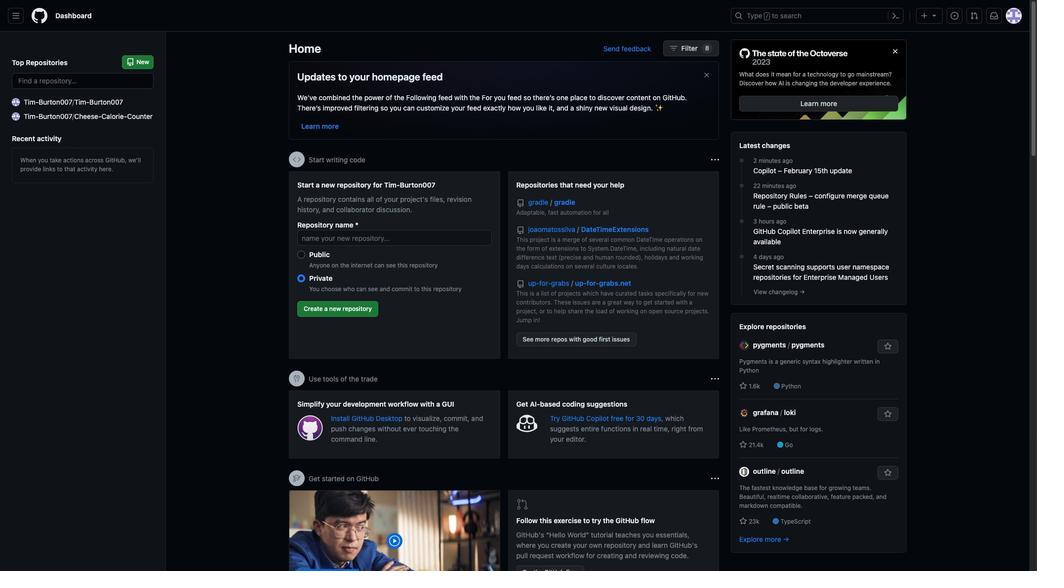 Task type: locate. For each thing, give the bounding box(es) containing it.
for right but
[[801, 426, 808, 433]]

this right the commit
[[422, 286, 432, 293]]

ago inside 4 days ago secret scanning supports user namespace repositories for enterprise managed users
[[774, 254, 784, 261]]

1 horizontal spatial gradle
[[554, 198, 576, 207]]

here.
[[99, 166, 113, 173]]

@grafana profile image
[[740, 409, 750, 419]]

all up datetimeextensions link
[[603, 209, 609, 216]]

and left 'human'
[[583, 254, 594, 261]]

learn more
[[801, 99, 838, 108], [301, 122, 339, 130]]

start for start a new repository for tim-burton007
[[297, 181, 314, 189]]

it,
[[549, 104, 555, 112]]

2 horizontal spatial can
[[404, 104, 415, 112]]

ago inside 2 minutes ago copilot – february 15th update
[[783, 157, 793, 165]]

explore for explore more →
[[740, 536, 764, 544]]

for up projects.
[[688, 290, 696, 297]]

plus image
[[921, 12, 929, 20]]

simplify your development workflow with a gui element
[[289, 391, 500, 459]]

this inside 'try the github flow' 'element'
[[540, 517, 552, 525]]

dot fill image for github copilot enterprise is now generally available
[[738, 217, 746, 225]]

0 horizontal spatial git pull request image
[[517, 499, 529, 511]]

is inside this project is a merge of several common datetime operations on the form of  extensions to system.datetime, including natural date difference text (precise and human rounded), holidays and working days calculations on several culture locales.
[[551, 236, 556, 244]]

1 vertical spatial in
[[633, 425, 639, 433]]

this up form
[[517, 236, 528, 244]]

entire
[[581, 425, 600, 433]]

days down difference
[[517, 263, 530, 270]]

to inside we've combined the power of the following feed with the for you feed so there's one place to discover content on github. there's improved filtering so you can customize your feed exactly how you like it, and a shiny new visual design. ✨
[[590, 93, 596, 102]]

more down improved on the top of page
[[322, 122, 339, 130]]

repositories right top at top
[[26, 58, 68, 66]]

dot fill image for repository rules – configure merge queue rule – public beta
[[738, 182, 746, 190]]

star this repository image
[[885, 411, 892, 419]]

enterprise down "beta"
[[803, 227, 835, 236]]

2 star this repository image from the top
[[885, 470, 892, 477]]

github inside 3 hours ago github copilot enterprise is now generally available
[[754, 227, 776, 236]]

1 vertical spatial see
[[368, 286, 378, 293]]

1 this from the top
[[517, 236, 528, 244]]

1 horizontal spatial →
[[800, 289, 805, 296]]

0 vertical spatial repositories
[[754, 273, 792, 282]]

to inside what does it mean for a technology to go mainstream? discover how ai is changing the developer experience.
[[841, 71, 846, 78]]

copilot down 2
[[754, 167, 777, 175]]

→ inside the explore repositories navigation
[[784, 536, 790, 544]]

to visualize, commit, and push changes without ever touching the command line.
[[331, 415, 484, 444]]

suggests
[[550, 425, 579, 433]]

push
[[331, 425, 347, 433]]

the inside public anyone on the internet can see this repository
[[340, 262, 349, 269]]

1 horizontal spatial up-
[[575, 279, 587, 288]]

recent activity
[[12, 134, 62, 143]]

1 horizontal spatial learn more
[[801, 99, 838, 108]]

on inside public anyone on the internet can see this repository
[[332, 262, 339, 269]]

1 horizontal spatial learn
[[801, 99, 819, 108]]

you
[[494, 93, 506, 102], [390, 104, 402, 112], [523, 104, 535, 112], [38, 157, 48, 164], [643, 531, 654, 540], [538, 542, 550, 550]]

why am i seeing this? image
[[712, 375, 720, 383], [712, 475, 720, 483]]

and
[[557, 104, 569, 112], [323, 206, 335, 214], [583, 254, 594, 261], [670, 254, 680, 261], [380, 286, 390, 293], [472, 415, 484, 423], [877, 494, 887, 501], [639, 542, 650, 550], [625, 552, 637, 560]]

– right "rules"
[[809, 192, 813, 200]]

tim burton007 image
[[12, 98, 20, 106]]

changes inside the explore element
[[762, 141, 791, 150]]

filter image
[[670, 44, 678, 52]]

2 vertical spatial –
[[768, 202, 772, 211]]

0 vertical spatial see
[[386, 262, 396, 269]]

0 vertical spatial learn more
[[801, 99, 838, 108]]

with up source
[[676, 299, 688, 306]]

gradle / gradle
[[529, 198, 576, 207]]

tim- up the a repository contains all of your project's files, revision history, and collaborator discussion.
[[384, 181, 400, 189]]

to up shiny
[[590, 93, 596, 102]]

/ inside type / to search
[[766, 13, 769, 20]]

and inside the fastest knowledge base for growing teams. beautiful, realtime collaborative, feature packed, and markdown compatible.
[[877, 494, 887, 501]]

changing
[[792, 80, 818, 87]]

that down actions
[[64, 166, 75, 173]]

"hello
[[546, 531, 566, 540]]

2 horizontal spatial this
[[540, 517, 552, 525]]

0 vertical spatial github's
[[517, 531, 545, 540]]

when you take actions across github, we'll provide links to that activity here.
[[20, 157, 141, 173]]

good
[[583, 336, 598, 343]]

gradle up adaptable,
[[529, 198, 549, 207]]

a inside button
[[325, 306, 328, 313]]

to inside to visualize, commit, and push changes without ever touching the command line.
[[405, 415, 411, 423]]

star this repository image for pygments / pygments
[[885, 343, 892, 351]]

burton007 up calorie- at the top left of page
[[89, 98, 123, 106]]

repository up rule
[[754, 192, 788, 200]]

1 vertical spatial merge
[[563, 236, 580, 244]]

0 vertical spatial issues
[[573, 299, 591, 306]]

0 horizontal spatial workflow
[[388, 400, 419, 409]]

1 dot fill image from the top
[[738, 157, 746, 165]]

and right packed,
[[877, 494, 887, 501]]

is inside this is a list of projects which have curated tasks specifically for new contributors. these issues are a great way to get started with a project, or to help share the load of working on open source projects. jump in!
[[530, 290, 535, 297]]

→ right changelog
[[800, 289, 805, 296]]

is inside pygments is a generic syntax highlighter written in python
[[769, 358, 774, 366]]

learn
[[652, 542, 668, 550]]

0 vertical spatial days
[[759, 254, 772, 261]]

1 horizontal spatial can
[[375, 262, 385, 269]]

1 horizontal spatial which
[[666, 415, 684, 423]]

on up "✨"
[[653, 93, 661, 102]]

1 vertical spatial →
[[784, 536, 790, 544]]

repo image down adaptable,
[[517, 227, 525, 235]]

1 vertical spatial minutes
[[763, 182, 785, 190]]

see
[[523, 336, 534, 343]]

visual
[[610, 104, 628, 112]]

1 vertical spatial this
[[517, 290, 528, 297]]

github,
[[105, 157, 127, 164]]

1 vertical spatial help
[[554, 308, 566, 315]]

try github copilot free for 30 days,
[[550, 415, 666, 423]]

which up right
[[666, 415, 684, 423]]

github inside 'element'
[[616, 517, 639, 525]]

repositories up pygments / pygments at the right of the page
[[767, 323, 807, 331]]

and up repository name *
[[323, 206, 335, 214]]

1 horizontal spatial see
[[386, 262, 396, 269]]

0 vertical spatial in
[[876, 358, 880, 366]]

tasks
[[639, 290, 654, 297]]

0 vertical spatial that
[[64, 166, 75, 173]]

try
[[550, 415, 560, 423]]

a
[[803, 71, 806, 78], [571, 104, 574, 112], [316, 181, 320, 189], [558, 236, 561, 244], [536, 290, 540, 297], [603, 299, 606, 306], [690, 299, 693, 306], [325, 306, 328, 313], [775, 358, 779, 366], [437, 400, 440, 409]]

Find a repository… text field
[[12, 73, 154, 89]]

1 horizontal spatial gradle link
[[554, 198, 576, 207]]

new inside we've combined the power of the following feed with the for you feed so there's one place to discover content on github. there's improved filtering so you can customize your feed exactly how you like it, and a shiny new visual design. ✨
[[595, 104, 608, 112]]

try the github flow element
[[508, 491, 720, 572]]

human
[[595, 254, 614, 261]]

0 horizontal spatial for-
[[540, 279, 551, 288]]

1 vertical spatial copilot
[[778, 227, 801, 236]]

2 dot fill image from the top
[[738, 182, 746, 190]]

learn down there's
[[301, 122, 320, 130]]

2 star image from the top
[[740, 441, 748, 449]]

you up exactly
[[494, 93, 506, 102]]

2 repo image from the top
[[517, 227, 525, 235]]

issues
[[573, 299, 591, 306], [612, 336, 630, 343]]

get ai-based coding suggestions
[[517, 400, 628, 409]]

up- right repo icon
[[529, 279, 540, 288]]

ago inside 3 hours ago github copilot enterprise is now generally available
[[777, 218, 787, 225]]

explore element
[[731, 40, 907, 572]]

of up the "discussion."
[[376, 195, 383, 204]]

0 vertical spatial →
[[800, 289, 805, 296]]

a up changing
[[803, 71, 806, 78]]

learn more link down changing
[[740, 96, 899, 112]]

github's up the code.
[[670, 542, 698, 550]]

new
[[137, 58, 149, 66]]

pygments / pygments
[[754, 341, 825, 349]]

on right 'anyone'
[[332, 262, 339, 269]]

so down power
[[381, 104, 388, 112]]

github up suggests
[[562, 415, 585, 423]]

0 horizontal spatial get
[[309, 475, 320, 483]]

a left the generic
[[775, 358, 779, 366]]

the
[[820, 80, 829, 87], [352, 93, 363, 102], [394, 93, 405, 102], [470, 93, 480, 102], [517, 245, 526, 253], [340, 262, 349, 269], [585, 308, 594, 315], [349, 375, 359, 383], [449, 425, 459, 433], [603, 517, 614, 525]]

dashboard link
[[51, 8, 96, 24]]

dot fill image left 4
[[738, 253, 746, 261]]

2 vertical spatial copilot
[[587, 415, 609, 423]]

power
[[365, 93, 384, 102]]

minutes right 22
[[763, 182, 785, 190]]

ago for scanning
[[774, 254, 784, 261]]

grafana
[[754, 409, 779, 417]]

who
[[343, 286, 355, 293]]

repo image
[[517, 200, 525, 208], [517, 227, 525, 235]]

@pygments profile image
[[740, 341, 750, 351]]

for up joaomatossilva / datetimeextensions
[[594, 209, 601, 216]]

a up history,
[[316, 181, 320, 189]]

1 vertical spatial learn more link
[[301, 122, 339, 130]]

this inside this is a list of projects which have curated tasks specifically for new contributors. these issues are a great way to get started with a project, or to help share the load of working on open source projects. jump in!
[[517, 290, 528, 297]]

0 horizontal spatial in
[[633, 425, 639, 433]]

hours
[[759, 218, 775, 225]]

workflow up desktop
[[388, 400, 419, 409]]

2 explore from the top
[[740, 536, 764, 544]]

this inside public anyone on the internet can see this repository
[[398, 262, 408, 269]]

0 vertical spatial –
[[779, 167, 782, 175]]

0 horizontal spatial that
[[64, 166, 75, 173]]

collaborative,
[[792, 494, 830, 501]]

public
[[309, 251, 330, 259]]

start a new repository element
[[289, 171, 500, 359]]

Top Repositories search field
[[12, 73, 154, 89]]

0 vertical spatial workflow
[[388, 400, 419, 409]]

ago up february
[[783, 157, 793, 165]]

issue opened image
[[951, 12, 959, 20]]

content
[[627, 93, 651, 102]]

real
[[641, 425, 652, 433]]

a inside what does it mean for a technology to go mainstream? discover how ai is changing the developer experience.
[[803, 71, 806, 78]]

0 vertical spatial merge
[[847, 192, 868, 200]]

2 up- from the left
[[575, 279, 587, 288]]

to right the commit
[[414, 286, 420, 293]]

copilot
[[754, 167, 777, 175], [778, 227, 801, 236], [587, 415, 609, 423]]

→ for explore more →
[[784, 536, 790, 544]]

to left "go"
[[841, 71, 846, 78]]

1 vertical spatial dot fill image
[[738, 182, 746, 190]]

/ for pygments
[[788, 341, 790, 349]]

0 horizontal spatial issues
[[573, 299, 591, 306]]

0 horizontal spatial merge
[[563, 236, 580, 244]]

0 horizontal spatial help
[[554, 308, 566, 315]]

up- up projects
[[575, 279, 587, 288]]

for
[[794, 71, 801, 78], [373, 181, 383, 189], [594, 209, 601, 216], [793, 273, 802, 282], [688, 290, 696, 297], [626, 415, 635, 423], [801, 426, 808, 433], [820, 485, 828, 492], [587, 552, 596, 560]]

shiny
[[576, 104, 593, 112]]

1 horizontal spatial merge
[[847, 192, 868, 200]]

/ left loki
[[781, 409, 783, 417]]

start a new repository for tim-burton007
[[297, 181, 436, 189]]

1 horizontal spatial help
[[610, 181, 625, 189]]

repositories that need your help
[[517, 181, 625, 189]]

0 vertical spatial star this repository image
[[885, 343, 892, 351]]

learn
[[801, 99, 819, 108], [301, 122, 320, 130]]

1 gradle from the left
[[529, 198, 549, 207]]

0 horizontal spatial see
[[368, 286, 378, 293]]

2 why am i seeing this? image from the top
[[712, 475, 720, 483]]

ago
[[783, 157, 793, 165], [786, 182, 797, 190], [777, 218, 787, 225], [774, 254, 784, 261]]

1 vertical spatial how
[[508, 104, 521, 112]]

the fastest knowledge base for growing teams. beautiful, realtime collaborative, feature packed, and markdown compatible.
[[740, 485, 887, 510]]

copilot inside 2 minutes ago copilot – february 15th update
[[754, 167, 777, 175]]

in left real
[[633, 425, 639, 433]]

0 vertical spatial how
[[766, 80, 777, 87]]

name your new repository... text field
[[297, 230, 492, 246]]

tim- up cheese-
[[74, 98, 89, 106]]

1 for- from the left
[[540, 279, 551, 288]]

users
[[870, 273, 889, 282]]

0 vertical spatial can
[[404, 104, 415, 112]]

1 vertical spatial activity
[[77, 166, 97, 173]]

1 vertical spatial explore
[[740, 536, 764, 544]]

in right written
[[876, 358, 880, 366]]

repo image
[[517, 281, 525, 289]]

in inside pygments is a generic syntax highlighter written in python
[[876, 358, 880, 366]]

0 vertical spatial all
[[367, 195, 374, 204]]

1 horizontal spatial for-
[[587, 279, 600, 288]]

burton007
[[39, 98, 72, 106], [89, 98, 123, 106], [39, 112, 72, 121], [400, 181, 436, 189]]

and left the commit
[[380, 286, 390, 293]]

this up the commit
[[398, 262, 408, 269]]

learn more down there's
[[301, 122, 339, 130]]

create a new repository
[[304, 306, 372, 313]]

0 horizontal spatial python
[[740, 367, 759, 375]]

for inside the fastest knowledge base for growing teams. beautiful, realtime collaborative, feature packed, and markdown compatible.
[[820, 485, 828, 492]]

2 outline from the left
[[782, 468, 805, 476]]

new down writing
[[322, 181, 335, 189]]

get inside "element"
[[517, 400, 528, 409]]

on inside we've combined the power of the following feed with the for you feed so there's one place to discover content on github. there's improved filtering so you can customize your feed exactly how you like it, and a shiny new visual design. ✨
[[653, 93, 661, 102]]

operations
[[665, 236, 694, 244]]

get for get started on github
[[309, 475, 320, 483]]

– left february
[[779, 167, 782, 175]]

public
[[774, 202, 793, 211]]

dot fill image left 3 at the top right of page
[[738, 217, 746, 225]]

ago for rules
[[786, 182, 797, 190]]

learn more link down there's
[[301, 122, 339, 130]]

your down suggests
[[550, 435, 564, 444]]

merge left queue
[[847, 192, 868, 200]]

2 dot fill image from the top
[[738, 253, 746, 261]]

0 horizontal spatial →
[[784, 536, 790, 544]]

1 vertical spatial workflow
[[556, 552, 585, 560]]

learn more inside the explore element
[[801, 99, 838, 108]]

1 star image from the top
[[740, 383, 748, 390]]

0 vertical spatial python
[[740, 367, 759, 375]]

which
[[583, 290, 599, 297], [666, 415, 684, 423]]

0 vertical spatial which
[[583, 290, 599, 297]]

what is github? image
[[290, 491, 500, 572]]

1 vertical spatial learn
[[301, 122, 320, 130]]

/ for outline
[[778, 468, 780, 476]]

pygments up syntax
[[792, 341, 825, 349]]

up-
[[529, 279, 540, 288], [575, 279, 587, 288]]

1 why am i seeing this? image from the top
[[712, 375, 720, 383]]

/ for joaomatossilva
[[578, 225, 580, 234]]

0 vertical spatial learn
[[801, 99, 819, 108]]

can right internet
[[375, 262, 385, 269]]

the inside this is a list of projects which have curated tasks specifically for new contributors. these issues are a great way to get started with a project, or to help share the load of working on open source projects. jump in!
[[585, 308, 594, 315]]

1 star this repository image from the top
[[885, 343, 892, 351]]

0 horizontal spatial learn more
[[301, 122, 339, 130]]

and inside we've combined the power of the following feed with the for you feed so there's one place to discover content on github. there's improved filtering so you can customize your feed exactly how you like it, and a shiny new visual design. ✨
[[557, 104, 569, 112]]

1 horizontal spatial all
[[603, 209, 609, 216]]

1 vertical spatial github's
[[670, 542, 698, 550]]

is
[[786, 80, 791, 87], [837, 227, 843, 236], [551, 236, 556, 244], [530, 290, 535, 297], [769, 358, 774, 366]]

github inside the simplify your development workflow with a gui element
[[352, 415, 374, 423]]

new down choose
[[330, 306, 341, 313]]

0 vertical spatial why am i seeing this? image
[[712, 375, 720, 383]]

go
[[848, 71, 855, 78]]

is down the joaomatossilva link
[[551, 236, 556, 244]]

holidays
[[645, 254, 668, 261]]

your inside the a repository contains all of your project's files, revision history, and collaborator discussion.
[[384, 195, 399, 204]]

1 explore from the top
[[740, 323, 765, 331]]

secret
[[754, 263, 775, 271]]

1 vertical spatial that
[[560, 181, 574, 189]]

repository inside button
[[343, 306, 372, 313]]

you right the filtering
[[390, 104, 402, 112]]

0 horizontal spatial learn
[[301, 122, 320, 130]]

repository inside the a repository contains all of your project's files, revision history, and collaborator discussion.
[[304, 195, 336, 204]]

1 vertical spatial git pull request image
[[517, 499, 529, 511]]

tim- inside start a new repository element
[[384, 181, 400, 189]]

days inside this project is a merge of several common datetime operations on the form of  extensions to system.datetime, including natural date difference text (precise and human rounded), holidays and working days calculations on several culture locales.
[[517, 263, 530, 270]]

issues up share
[[573, 299, 591, 306]]

dot fill image
[[738, 157, 746, 165], [738, 182, 746, 190]]

base
[[805, 485, 818, 492]]

0 vertical spatial minutes
[[759, 157, 781, 165]]

can inside public anyone on the internet can see this repository
[[375, 262, 385, 269]]

github logo image
[[740, 48, 848, 66]]

feed up customize
[[439, 93, 453, 102]]

with left for
[[455, 93, 468, 102]]

1 horizontal spatial copilot
[[754, 167, 777, 175]]

1 dot fill image from the top
[[738, 217, 746, 225]]

improved
[[323, 104, 353, 112]]

0 horizontal spatial gradle link
[[529, 198, 551, 207]]

to inside when you take actions across github, we'll provide links to that activity here.
[[57, 166, 63, 173]]

1 vertical spatial repo image
[[517, 227, 525, 235]]

home
[[289, 42, 321, 55]]

1 vertical spatial days
[[517, 263, 530, 270]]

play image
[[389, 536, 401, 548]]

outline / outline
[[754, 468, 805, 476]]

1 vertical spatial issues
[[612, 336, 630, 343]]

github down development
[[352, 415, 374, 423]]

see right who
[[368, 286, 378, 293]]

where
[[517, 542, 536, 550]]

collaborator
[[336, 206, 375, 214]]

star this repository image
[[885, 343, 892, 351], [885, 470, 892, 477]]

0 horizontal spatial all
[[367, 195, 374, 204]]

discover
[[740, 80, 764, 87]]

1 horizontal spatial pygments
[[792, 341, 825, 349]]

0 horizontal spatial gradle
[[529, 198, 549, 207]]

this inside private you choose who can see and commit to this repository
[[422, 286, 432, 293]]

on down get
[[640, 308, 647, 315]]

repo image for gradle
[[517, 200, 525, 208]]

ago up scanning
[[774, 254, 784, 261]]

working inside this project is a merge of several common datetime operations on the form of  extensions to system.datetime, including natural date difference text (precise and human rounded), holidays and working days calculations on several culture locales.
[[682, 254, 704, 261]]

2 this from the top
[[517, 290, 528, 297]]

python down the generic
[[782, 383, 802, 390]]

this inside this project is a merge of several common datetime operations on the form of  extensions to system.datetime, including natural date difference text (precise and human rounded), holidays and working days calculations on several culture locales.
[[517, 236, 528, 244]]

1 vertical spatial python
[[782, 383, 802, 390]]

for inside start a new repository element
[[373, 181, 383, 189]]

0 horizontal spatial copilot
[[587, 415, 609, 423]]

on up the date
[[696, 236, 703, 244]]

repositories inside the explore repositories navigation
[[767, 323, 807, 331]]

send feedback
[[604, 44, 652, 53]]

0 vertical spatial this
[[398, 262, 408, 269]]

start right code icon
[[309, 155, 324, 164]]

revision
[[447, 195, 472, 204]]

logs.
[[810, 426, 824, 433]]

your inside we've combined the power of the following feed with the for you feed so there's one place to discover content on github. there's improved filtering so you can customize your feed exactly how you like it, and a shiny new visual design. ✨
[[451, 104, 466, 112]]

working inside this is a list of projects which have curated tasks specifically for new contributors. these issues are a great way to get started with a project, or to help share the load of working on open source projects. jump in!
[[617, 308, 639, 315]]

1 vertical spatial enterprise
[[804, 273, 837, 282]]

2 minutes ago copilot – february 15th update
[[754, 157, 853, 175]]

new down discover
[[595, 104, 608, 112]]

for right base
[[820, 485, 828, 492]]

star image for pygments / pygments
[[740, 383, 748, 390]]

1 vertical spatial repositories
[[517, 181, 558, 189]]

0 horizontal spatial –
[[768, 202, 772, 211]]

repository inside public anyone on the internet can see this repository
[[410, 262, 438, 269]]

more inside the explore repositories navigation
[[765, 536, 782, 544]]

all down start a new repository for tim-burton007 on the left top
[[367, 195, 374, 204]]

Public radio
[[297, 251, 305, 259]]

git pull request image
[[971, 12, 979, 20], [517, 499, 529, 511]]

0 vertical spatial help
[[610, 181, 625, 189]]

merge up "extensions"
[[563, 236, 580, 244]]

explore down the 23k
[[740, 536, 764, 544]]

there's
[[297, 104, 321, 112]]

of
[[386, 93, 392, 102], [376, 195, 383, 204], [582, 236, 588, 244], [542, 245, 548, 253], [551, 290, 557, 297], [610, 308, 615, 315], [341, 375, 347, 383]]

1 repo image from the top
[[517, 200, 525, 208]]

1 horizontal spatial changes
[[762, 141, 791, 150]]

to up ever
[[405, 415, 411, 423]]

type / to search
[[747, 11, 802, 20]]

0 vertical spatial repositories
[[26, 58, 68, 66]]

for inside get ai-based coding suggestions "element"
[[626, 415, 635, 423]]

repository up the commit
[[410, 262, 438, 269]]

minutes inside 22 minutes ago repository rules – configure merge queue rule – public beta
[[763, 182, 785, 190]]

– inside 2 minutes ago copilot – february 15th update
[[779, 167, 782, 175]]

0 horizontal spatial can
[[357, 286, 367, 293]]

star image
[[740, 383, 748, 390], [740, 441, 748, 449]]

start for start writing code
[[309, 155, 324, 164]]

Private radio
[[297, 275, 305, 283]]

written
[[854, 358, 874, 366]]

working down way
[[617, 308, 639, 315]]

ago for –
[[783, 157, 793, 165]]

copilot inside 3 hours ago github copilot enterprise is now generally available
[[778, 227, 801, 236]]

1 vertical spatial star image
[[740, 441, 748, 449]]

a left list
[[536, 290, 540, 297]]

1 horizontal spatial –
[[779, 167, 782, 175]]

repo image for joaomatossilva
[[517, 227, 525, 235]]

0 vertical spatial started
[[655, 299, 675, 306]]

mean
[[777, 71, 792, 78]]

0 horizontal spatial this
[[398, 262, 408, 269]]

flow
[[641, 517, 655, 525]]

changes inside to visualize, commit, and push changes without ever touching the command line.
[[349, 425, 376, 433]]

tim-
[[24, 98, 39, 106], [74, 98, 89, 106], [24, 112, 39, 121], [384, 181, 400, 189]]

dot fill image
[[738, 217, 746, 225], [738, 253, 746, 261]]

extensions
[[549, 245, 579, 253]]

does
[[756, 71, 770, 78]]

pull
[[517, 552, 528, 560]]

github's "hello world" tutorial teaches you essentials, where you create your own repository and learn github's pull request workflow for creating and reviewing code.
[[517, 531, 698, 560]]

you down flow at right
[[643, 531, 654, 540]]

install github desktop
[[331, 415, 405, 423]]

/ for gradle
[[551, 198, 553, 207]]

the down commit,
[[449, 425, 459, 433]]

mainstream?
[[857, 71, 892, 78]]

repository up history,
[[304, 195, 336, 204]]

0 horizontal spatial pygments
[[754, 341, 787, 349]]

/ right type
[[766, 13, 769, 20]]

is up contributors.
[[530, 290, 535, 297]]

0 vertical spatial enterprise
[[803, 227, 835, 236]]

repositories up gradle / gradle at the right top of page
[[517, 181, 558, 189]]

with
[[455, 93, 468, 102], [676, 299, 688, 306], [569, 336, 582, 343], [420, 400, 435, 409]]

0 horizontal spatial working
[[617, 308, 639, 315]]

fast
[[548, 209, 559, 216]]



Task type: describe. For each thing, give the bounding box(es) containing it.
1 vertical spatial –
[[809, 192, 813, 200]]

we'll
[[128, 157, 141, 164]]

the inside 'element'
[[603, 517, 614, 525]]

you left like on the top right of page
[[523, 104, 535, 112]]

growing
[[829, 485, 852, 492]]

your inside github's "hello world" tutorial teaches you essentials, where you create your own repository and learn github's pull request workflow for creating and reviewing code.
[[573, 542, 588, 550]]

command palette image
[[892, 12, 900, 20]]

all inside repositories that need your help element
[[603, 209, 609, 216]]

repository inside start a new repository element
[[297, 221, 334, 229]]

and right the creating
[[625, 552, 637, 560]]

merge inside 22 minutes ago repository rules – configure merge queue rule – public beta
[[847, 192, 868, 200]]

in inside 'which suggests entire functions in real time, right from your editor.'
[[633, 425, 639, 433]]

days inside 4 days ago secret scanning supports user namespace repositories for enterprise managed users
[[759, 254, 772, 261]]

list
[[541, 290, 550, 297]]

1 horizontal spatial issues
[[612, 336, 630, 343]]

discussion.
[[377, 206, 412, 214]]

automation
[[561, 209, 592, 216]]

ever
[[403, 425, 417, 433]]

why am i seeing this? image
[[712, 156, 720, 164]]

get ai-based coding suggestions element
[[508, 391, 720, 459]]

explore for explore repositories
[[740, 323, 765, 331]]

name
[[335, 221, 354, 229]]

for inside 4 days ago secret scanning supports user namespace repositories for enterprise managed users
[[793, 273, 802, 282]]

3
[[754, 218, 758, 225]]

1 vertical spatial started
[[322, 475, 345, 483]]

you inside when you take actions across github, we'll provide links to that activity here.
[[38, 157, 48, 164]]

simplify your development workflow with a gui
[[297, 400, 455, 409]]

is inside what does it mean for a technology to go mainstream? discover how ai is changing the developer experience.
[[786, 80, 791, 87]]

ai
[[779, 80, 784, 87]]

burton007 down tim-burton007 / tim-burton007
[[39, 112, 72, 121]]

feed right for
[[508, 93, 522, 102]]

to up combined
[[338, 71, 347, 83]]

1 pygments from the left
[[754, 341, 787, 349]]

1 horizontal spatial that
[[560, 181, 574, 189]]

see more repos with good first issues
[[523, 336, 630, 343]]

minutes for repository
[[763, 182, 785, 190]]

culture
[[597, 263, 616, 270]]

/ up projects
[[571, 279, 574, 288]]

cheese-
[[74, 112, 102, 121]]

all inside the a repository contains all of your project's files, revision history, and collaborator discussion.
[[367, 195, 374, 204]]

can inside we've combined the power of the following feed with the for you feed so there's one place to discover content on github. there's improved filtering so you can customize your feed exactly how you like it, and a shiny new visual design. ✨
[[404, 104, 415, 112]]

explore repositories navigation
[[731, 313, 907, 554]]

internet
[[351, 262, 373, 269]]

trade
[[361, 375, 378, 383]]

public anyone on the internet can see this repository
[[309, 251, 438, 269]]

loki
[[785, 409, 796, 417]]

@outline profile image
[[740, 468, 750, 478]]

mortar board image
[[293, 475, 301, 483]]

supports
[[807, 263, 836, 271]]

feedback
[[622, 44, 652, 53]]

and inside private you choose who can see and commit to this repository
[[380, 286, 390, 293]]

grabs.net
[[600, 279, 632, 288]]

burton007 inside start a new repository element
[[400, 181, 436, 189]]

now
[[844, 227, 857, 236]]

how inside we've combined the power of the following feed with the for you feed so there's one place to discover content on github. there's improved filtering so you can customize your feed exactly how you like it, and a shiny new visual design. ✨
[[508, 104, 521, 112]]

command
[[331, 435, 363, 444]]

1 gradle link from the left
[[529, 198, 551, 207]]

star image
[[740, 518, 748, 526]]

3 hours ago github copilot enterprise is now generally available
[[754, 218, 889, 246]]

minutes for copilot
[[759, 157, 781, 165]]

see inside private you choose who can see and commit to this repository
[[368, 286, 378, 293]]

february
[[784, 167, 813, 175]]

tim- right tim burton007 icon
[[24, 98, 39, 106]]

/ for grafana
[[781, 409, 783, 417]]

of down great
[[610, 308, 615, 315]]

repositories that need your help element
[[508, 171, 720, 359]]

help inside this is a list of projects which have curated tasks specifically for new contributors. these issues are a great way to get started with a project, or to help share the load of working on open source projects. jump in!
[[554, 308, 566, 315]]

merge inside this project is a merge of several common datetime operations on the form of  extensions to system.datetime, including natural date difference text (precise and human rounded), holidays and working days calculations on several culture locales.
[[563, 236, 580, 244]]

anyone
[[309, 262, 330, 269]]

dot fill image for secret scanning supports user namespace repositories for enterprise managed users
[[738, 253, 746, 261]]

see inside public anyone on the internet can see this repository
[[386, 262, 396, 269]]

repository inside 22 minutes ago repository rules – configure merge queue rule – public beta
[[754, 192, 788, 200]]

feed left exactly
[[467, 104, 482, 112]]

of down joaomatossilva / datetimeextensions
[[582, 236, 588, 244]]

of inside we've combined the power of the following feed with the for you feed so there's one place to discover content on github. there's improved filtering so you can customize your feed exactly how you like it, and a shiny new visual design. ✨
[[386, 93, 392, 102]]

for inside this is a list of projects which have curated tasks specifically for new contributors. these issues are a great way to get started with a project, or to help share the load of working on open source projects. jump in!
[[688, 290, 696, 297]]

and up reviewing
[[639, 542, 650, 550]]

view
[[754, 289, 768, 296]]

notifications image
[[991, 12, 999, 20]]

development
[[343, 400, 386, 409]]

joaomatossilva link
[[529, 225, 578, 234]]

the left for
[[470, 93, 480, 102]]

this for up-for-grabs
[[517, 290, 528, 297]]

is inside 3 hours ago github copilot enterprise is now generally available
[[837, 227, 843, 236]]

send
[[604, 44, 620, 53]]

with left good in the bottom of the page
[[569, 336, 582, 343]]

developer
[[830, 80, 858, 87]]

try github copilot free for 30 days, link
[[550, 415, 666, 423]]

datetimeextensions
[[581, 225, 649, 234]]

can inside private you choose who can see and commit to this repository
[[357, 286, 367, 293]]

simplify
[[297, 400, 325, 409]]

install
[[331, 415, 350, 423]]

your inside 'which suggests entire functions in real time, right from your editor.'
[[550, 435, 564, 444]]

learn inside the explore element
[[801, 99, 819, 108]]

latest
[[740, 141, 761, 150]]

0 vertical spatial so
[[524, 93, 531, 102]]

design.
[[630, 104, 653, 112]]

the left trade
[[349, 375, 359, 383]]

the down homepage
[[394, 93, 405, 102]]

2 gradle link from the left
[[554, 198, 576, 207]]

or
[[540, 308, 546, 315]]

activity inside when you take actions across github, we'll provide links to that activity here.
[[77, 166, 97, 173]]

contains
[[338, 195, 365, 204]]

specifically
[[655, 290, 687, 297]]

get for get ai-based coding suggestions
[[517, 400, 528, 409]]

new link
[[122, 55, 154, 69]]

to inside private you choose who can see and commit to this repository
[[414, 286, 420, 293]]

of inside the a repository contains all of your project's files, revision history, and collaborator discussion.
[[376, 195, 383, 204]]

joaomatossilva / datetimeextensions
[[529, 225, 649, 234]]

on down command
[[347, 475, 355, 483]]

the inside this project is a merge of several common datetime operations on the form of  extensions to system.datetime, including natural date difference text (precise and human rounded), holidays and working days calculations on several culture locales.
[[517, 245, 526, 253]]

user
[[837, 263, 851, 271]]

for inside github's "hello world" tutorial teaches you essentials, where you create your own repository and learn github's pull request workflow for creating and reviewing code.
[[587, 552, 596, 560]]

these
[[554, 299, 571, 306]]

/ for type
[[766, 13, 769, 20]]

0 horizontal spatial so
[[381, 104, 388, 112]]

like
[[740, 426, 751, 433]]

for inside what does it mean for a technology to go mainstream? discover how ai is changing the developer experience.
[[794, 71, 801, 78]]

python inside pygments is a generic syntax highlighter written in python
[[740, 367, 759, 375]]

to inside this project is a merge of several common datetime operations on the form of  extensions to system.datetime, including natural date difference text (precise and human rounded), holidays and working days calculations on several culture locales.
[[581, 245, 587, 253]]

of down project
[[542, 245, 548, 253]]

share
[[568, 308, 584, 315]]

on down (precise
[[566, 263, 573, 270]]

with up visualize,
[[420, 400, 435, 409]]

2 pygments from the left
[[792, 341, 825, 349]]

exactly
[[483, 104, 506, 112]]

date
[[688, 245, 701, 253]]

a left gui
[[437, 400, 440, 409]]

enterprise inside 3 hours ago github copilot enterprise is now generally available
[[803, 227, 835, 236]]

new inside button
[[330, 306, 341, 313]]

configure
[[815, 192, 845, 200]]

0 horizontal spatial github's
[[517, 531, 545, 540]]

rules
[[790, 192, 807, 200]]

up-for-grabs / up-for-grabs.net
[[529, 279, 632, 288]]

workflow inside github's "hello world" tutorial teaches you essentials, where you create your own repository and learn github's pull request workflow for creating and reviewing code.
[[556, 552, 585, 560]]

0 horizontal spatial learn more link
[[301, 122, 339, 130]]

star this repository image for outline / outline
[[885, 470, 892, 477]]

1 vertical spatial several
[[575, 263, 595, 270]]

2 gradle from the left
[[554, 198, 576, 207]]

common
[[611, 236, 635, 244]]

this project is a merge of several common datetime operations on the form of  extensions to system.datetime, including natural date difference text (precise and human rounded), holidays and working days calculations on several culture locales.
[[517, 236, 704, 270]]

repositories inside 4 days ago secret scanning supports user namespace repositories for enterprise managed users
[[754, 273, 792, 282]]

enterprise inside 4 days ago secret scanning supports user namespace repositories for enterprise managed users
[[804, 273, 837, 282]]

repository up the contains
[[337, 181, 371, 189]]

text
[[547, 254, 557, 261]]

code image
[[293, 156, 301, 164]]

tim- right cheese calorie counter image
[[24, 112, 39, 121]]

difference
[[517, 254, 545, 261]]

scanning
[[777, 263, 805, 271]]

github desktop image
[[297, 416, 323, 441]]

when
[[20, 157, 36, 164]]

1 horizontal spatial repositories
[[517, 181, 558, 189]]

like prometheus, but for logs.
[[740, 426, 824, 433]]

triangle down image
[[931, 11, 939, 19]]

a repository contains all of your project's files, revision history, and collaborator discussion.
[[297, 195, 472, 214]]

30
[[636, 415, 645, 423]]

a up projects.
[[690, 299, 693, 306]]

that inside when you take actions across github, we'll provide links to that activity here.
[[64, 166, 75, 173]]

cheese calorie counter image
[[12, 112, 20, 120]]

provide
[[20, 166, 41, 173]]

the inside to visualize, commit, and push changes without ever touching the command line.
[[449, 425, 459, 433]]

issues inside this is a list of projects which have curated tasks specifically for new contributors. these issues are a great way to get started with a project, or to help share the load of working on open source projects. jump in!
[[573, 299, 591, 306]]

curated
[[616, 290, 637, 297]]

how inside what does it mean for a technology to go mainstream? discover how ai is changing the developer experience.
[[766, 80, 777, 87]]

calorie-
[[102, 112, 127, 121]]

git pull request image inside 'try the github flow' 'element'
[[517, 499, 529, 511]]

with inside this is a list of projects which have curated tasks specifically for new contributors. these issues are a great way to get started with a project, or to help share the load of working on open source projects. jump in!
[[676, 299, 688, 306]]

0 vertical spatial several
[[589, 236, 609, 244]]

1 up- from the left
[[529, 279, 540, 288]]

a inside pygments is a generic syntax highlighter written in python
[[775, 358, 779, 366]]

up-for-grabs.net link
[[575, 279, 632, 288]]

feed up following
[[423, 71, 443, 83]]

days,
[[647, 415, 664, 423]]

private
[[309, 274, 333, 283]]

homepage
[[372, 71, 420, 83]]

a inside we've combined the power of the following feed with the for you feed so there's one place to discover content on github. there's improved filtering so you can customize your feed exactly how you like it, and a shiny new visual design. ✨
[[571, 104, 574, 112]]

0 vertical spatial activity
[[37, 134, 62, 143]]

repository inside private you choose who can see and commit to this repository
[[433, 286, 462, 293]]

a inside this project is a merge of several common datetime operations on the form of  extensions to system.datetime, including natural date difference text (precise and human rounded), holidays and working days calculations on several culture locales.
[[558, 236, 561, 244]]

of right tools on the bottom left
[[341, 375, 347, 383]]

on inside this is a list of projects which have curated tasks specifically for new contributors. these issues are a great way to get started with a project, or to help share the load of working on open source projects. jump in!
[[640, 308, 647, 315]]

your right need
[[594, 181, 609, 189]]

copilot inside get ai-based coding suggestions "element"
[[587, 415, 609, 423]]

to left get
[[637, 299, 642, 306]]

have
[[601, 290, 614, 297]]

21.4k
[[748, 442, 764, 449]]

of right list
[[551, 290, 557, 297]]

right
[[672, 425, 687, 433]]

github inside get ai-based coding suggestions "element"
[[562, 415, 585, 423]]

you up the request
[[538, 542, 550, 550]]

gui
[[442, 400, 455, 409]]

changelog
[[769, 289, 798, 296]]

code
[[350, 155, 366, 164]]

why am i seeing this? image for get started on github
[[712, 475, 720, 483]]

and down natural
[[670, 254, 680, 261]]

across
[[85, 157, 104, 164]]

the up the filtering
[[352, 93, 363, 102]]

a right are
[[603, 299, 606, 306]]

0 vertical spatial git pull request image
[[971, 12, 979, 20]]

dot fill image for copilot – february 15th update
[[738, 157, 746, 165]]

this for joaomatossilva
[[517, 236, 528, 244]]

compatible.
[[770, 503, 803, 510]]

your up power
[[350, 71, 370, 83]]

1 horizontal spatial github's
[[670, 542, 698, 550]]

x image
[[703, 71, 711, 79]]

close image
[[892, 47, 900, 55]]

you
[[309, 286, 320, 293]]

why am i seeing this? image for use tools of the trade
[[712, 375, 720, 383]]

more inside repositories that need your help element
[[535, 336, 550, 343]]

repository inside github's "hello world" tutorial teaches you essentials, where you create your own repository and learn github's pull request workflow for creating and reviewing code.
[[604, 542, 637, 550]]

star image for grafana / loki
[[740, 441, 748, 449]]

start writing code
[[309, 155, 366, 164]]

the inside what does it mean for a technology to go mainstream? discover how ai is changing the developer experience.
[[820, 80, 829, 87]]

and inside the a repository contains all of your project's files, revision history, and collaborator discussion.
[[323, 206, 335, 214]]

to right or
[[547, 308, 553, 315]]

more down 'developer' at right
[[821, 99, 838, 108]]

new inside this is a list of projects which have curated tasks specifically for new contributors. these issues are a great way to get started with a project, or to help share the load of working on open source projects. jump in!
[[698, 290, 709, 297]]

tim-burton007 / cheese-calorie-counter
[[24, 112, 153, 121]]

2
[[754, 157, 757, 165]]

combined
[[319, 93, 351, 102]]

/ down tim-burton007 / tim-burton007
[[72, 112, 74, 121]]

4 days ago secret scanning supports user namespace repositories for enterprise managed users
[[754, 254, 890, 282]]

choose
[[321, 286, 342, 293]]

adaptable,
[[517, 209, 547, 216]]

2 for- from the left
[[587, 279, 600, 288]]

burton007 down find a repository… text box
[[39, 98, 72, 106]]

homepage image
[[32, 8, 47, 24]]

→ for view changelog →
[[800, 289, 805, 296]]

what is github? element
[[289, 491, 500, 572]]

without
[[378, 425, 401, 433]]

from
[[689, 425, 703, 433]]

to inside 'try the github flow' 'element'
[[584, 517, 590, 525]]

tutorial
[[591, 531, 614, 540]]

1 horizontal spatial learn more link
[[740, 96, 899, 112]]

to left search
[[772, 11, 779, 20]]

which inside this is a list of projects which have curated tasks specifically for new contributors. these issues are a great way to get started with a project, or to help share the load of working on open source projects. jump in!
[[583, 290, 599, 297]]

updates
[[297, 71, 336, 83]]

ago for copilot
[[777, 218, 787, 225]]

your up install
[[326, 400, 341, 409]]

started inside this is a list of projects which have curated tasks specifically for new contributors. these issues are a great way to get started with a project, or to help share the load of working on open source projects. jump in!
[[655, 299, 675, 306]]

request
[[530, 552, 554, 560]]

calculations
[[531, 263, 565, 270]]

with inside we've combined the power of the following feed with the for you feed so there's one place to discover content on github. there's improved filtering so you can customize your feed exactly how you like it, and a shiny new visual design. ✨
[[455, 93, 468, 102]]

/ up cheese-
[[72, 98, 74, 106]]

touching
[[419, 425, 447, 433]]

22
[[754, 182, 761, 190]]

github down line.
[[357, 475, 379, 483]]

generic
[[780, 358, 801, 366]]

tools image
[[293, 375, 301, 383]]

1 outline from the left
[[754, 468, 776, 476]]

and inside to visualize, commit, and push changes without ever touching the command line.
[[472, 415, 484, 423]]

repository name *
[[297, 221, 359, 229]]



Task type: vqa. For each thing, say whether or not it's contained in the screenshot.


